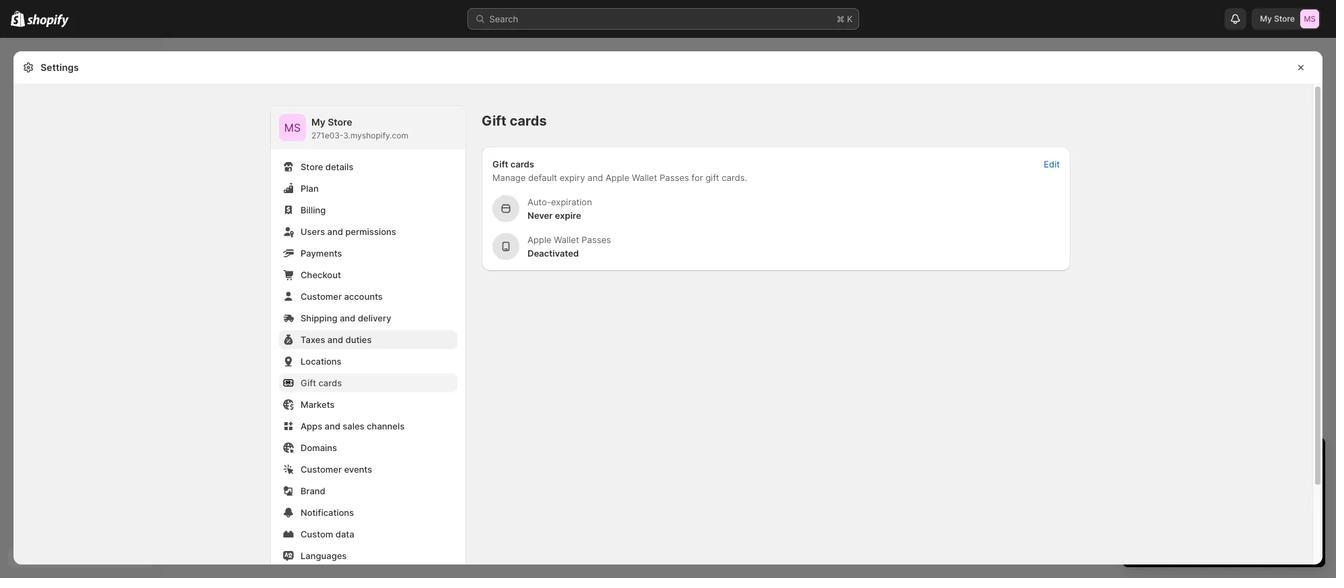 Task type: describe. For each thing, give the bounding box(es) containing it.
my store
[[1260, 14, 1295, 24]]

0 vertical spatial gift
[[482, 113, 506, 129]]

store
[[1174, 515, 1195, 525]]

3.myshopify.com
[[343, 130, 408, 140]]

channels
[[367, 421, 405, 432]]

and for sales
[[325, 421, 340, 432]]

never
[[528, 210, 553, 221]]

customer for customer accounts
[[301, 291, 342, 302]]

1 horizontal spatial passes
[[660, 172, 689, 183]]

data
[[336, 529, 354, 540]]

gift
[[705, 172, 719, 183]]

gift cards link
[[279, 374, 457, 392]]

cards inside shop settings menu element
[[318, 378, 342, 388]]

store inside store details link
[[301, 161, 323, 172]]

store for my store
[[1274, 14, 1295, 24]]

custom data link
[[279, 525, 457, 544]]

apple inside apple wallet passes deactivated
[[528, 234, 551, 245]]

users and permissions
[[301, 226, 396, 237]]

shop settings menu element
[[271, 106, 465, 578]]

accounts
[[344, 291, 383, 302]]

permissions
[[345, 226, 396, 237]]

0 vertical spatial my store image
[[1300, 9, 1319, 28]]

auto-
[[528, 197, 551, 207]]

settings dialog
[[14, 51, 1323, 578]]

taxes
[[301, 334, 325, 345]]

domains link
[[279, 438, 457, 457]]

0 horizontal spatial shopify image
[[11, 11, 25, 27]]

0 vertical spatial gift cards
[[482, 113, 547, 129]]

plan link
[[279, 179, 457, 198]]

edit
[[1044, 159, 1060, 170]]

languages
[[301, 550, 347, 561]]

details
[[325, 161, 353, 172]]

expiration
[[551, 197, 592, 207]]

markets link
[[279, 395, 457, 414]]

271e03-
[[311, 130, 343, 140]]

for
[[691, 172, 703, 183]]

apps and sales channels
[[301, 421, 405, 432]]

checkout link
[[279, 265, 457, 284]]

customize
[[1245, 501, 1287, 512]]

shipping and delivery
[[301, 313, 391, 324]]

features
[[1262, 515, 1296, 525]]

passes inside apple wallet passes deactivated
[[582, 234, 611, 245]]

payments
[[301, 248, 342, 259]]

brand
[[301, 486, 325, 496]]

sales
[[343, 421, 364, 432]]

users
[[301, 226, 325, 237]]

plan
[[301, 183, 319, 194]]

duties
[[346, 334, 372, 345]]

checkout
[[301, 270, 341, 280]]

delivery
[[358, 313, 391, 324]]

bonus
[[1234, 515, 1260, 525]]

1 vertical spatial cards
[[510, 159, 534, 170]]

brand link
[[279, 482, 457, 501]]

apps
[[301, 421, 322, 432]]

1 horizontal spatial wallet
[[632, 172, 657, 183]]

k
[[847, 14, 853, 24]]

my for my store 271e03-3.myshopify.com
[[311, 116, 325, 128]]



Task type: locate. For each thing, give the bounding box(es) containing it.
edit button
[[1036, 155, 1068, 174]]

expiry
[[560, 172, 585, 183]]

1 vertical spatial wallet
[[554, 234, 579, 245]]

shopify image
[[11, 11, 25, 27], [27, 14, 69, 28]]

1 vertical spatial store
[[328, 116, 352, 128]]

2 vertical spatial store
[[301, 161, 323, 172]]

1 customer from the top
[[301, 291, 342, 302]]

custom data
[[301, 529, 354, 540]]

and for duties
[[327, 334, 343, 345]]

1 vertical spatial gift
[[492, 159, 508, 170]]

⌘
[[837, 14, 845, 24]]

apple
[[606, 172, 629, 183], [528, 234, 551, 245]]

store inside my store 271e03-3.myshopify.com
[[328, 116, 352, 128]]

custom
[[301, 529, 333, 540]]

expire
[[555, 210, 581, 221]]

1 vertical spatial apple
[[528, 234, 551, 245]]

and
[[588, 172, 603, 183], [327, 226, 343, 237], [340, 313, 355, 324], [327, 334, 343, 345], [325, 421, 340, 432], [1198, 515, 1213, 525]]

to customize your online store and add bonus features
[[1147, 501, 1308, 525]]

store details
[[301, 161, 353, 172]]

0 vertical spatial wallet
[[632, 172, 657, 183]]

gift cards inside shop settings menu element
[[301, 378, 342, 388]]

cards up manage
[[510, 159, 534, 170]]

notifications
[[301, 507, 354, 518]]

store details link
[[279, 157, 457, 176]]

taxes and duties
[[301, 334, 372, 345]]

cards
[[510, 113, 547, 129], [510, 159, 534, 170], [318, 378, 342, 388]]

markets
[[301, 399, 335, 410]]

cards up default
[[510, 113, 547, 129]]

0 vertical spatial cards
[[510, 113, 547, 129]]

0 horizontal spatial passes
[[582, 234, 611, 245]]

my store 271e03-3.myshopify.com
[[311, 116, 408, 140]]

events
[[344, 464, 372, 475]]

2 vertical spatial gift cards
[[301, 378, 342, 388]]

online
[[1147, 515, 1172, 525]]

1 horizontal spatial apple
[[606, 172, 629, 183]]

my store image inside shop settings menu element
[[279, 114, 306, 141]]

1 horizontal spatial shopify image
[[27, 14, 69, 28]]

and right apps
[[325, 421, 340, 432]]

apple up deactivated
[[528, 234, 551, 245]]

manage
[[492, 172, 526, 183]]

0 horizontal spatial wallet
[[554, 234, 579, 245]]

0 horizontal spatial my
[[311, 116, 325, 128]]

taxes and duties link
[[279, 330, 457, 349]]

deactivated
[[528, 248, 579, 259]]

0 vertical spatial store
[[1274, 14, 1295, 24]]

1 vertical spatial gift cards
[[492, 159, 534, 170]]

my for my store
[[1260, 14, 1272, 24]]

and left add
[[1198, 515, 1213, 525]]

notifications link
[[279, 503, 457, 522]]

0 vertical spatial passes
[[660, 172, 689, 183]]

store
[[1274, 14, 1295, 24], [328, 116, 352, 128], [301, 161, 323, 172]]

customer accounts link
[[279, 287, 457, 306]]

add
[[1216, 515, 1232, 525]]

shipping
[[301, 313, 337, 324]]

your
[[1290, 501, 1308, 512]]

gift
[[482, 113, 506, 129], [492, 159, 508, 170], [301, 378, 316, 388]]

0 vertical spatial my
[[1260, 14, 1272, 24]]

1 vertical spatial customer
[[301, 464, 342, 475]]

my inside my store 271e03-3.myshopify.com
[[311, 116, 325, 128]]

users and permissions link
[[279, 222, 457, 241]]

1 vertical spatial my store image
[[279, 114, 306, 141]]

3 days left in your trial element
[[1123, 473, 1325, 567]]

0 horizontal spatial store
[[301, 161, 323, 172]]

wallet up deactivated
[[554, 234, 579, 245]]

customer events link
[[279, 460, 457, 479]]

wallet left for
[[632, 172, 657, 183]]

and right expiry
[[588, 172, 603, 183]]

customer inside "link"
[[301, 464, 342, 475]]

⌘ k
[[837, 14, 853, 24]]

billing
[[301, 205, 326, 215]]

wallet inside apple wallet passes deactivated
[[554, 234, 579, 245]]

1 vertical spatial passes
[[582, 234, 611, 245]]

apps and sales channels link
[[279, 417, 457, 436]]

passes down expiration
[[582, 234, 611, 245]]

languages link
[[279, 546, 457, 565]]

dialog
[[1328, 51, 1336, 565]]

2 vertical spatial gift
[[301, 378, 316, 388]]

customer events
[[301, 464, 372, 475]]

gift cards
[[482, 113, 547, 129], [492, 159, 534, 170], [301, 378, 342, 388]]

and right users
[[327, 226, 343, 237]]

search
[[489, 14, 518, 24]]

0 horizontal spatial my store image
[[279, 114, 306, 141]]

apple right expiry
[[606, 172, 629, 183]]

and inside the to customize your online store and add bonus features
[[1198, 515, 1213, 525]]

settings
[[41, 61, 79, 73]]

and for delivery
[[340, 313, 355, 324]]

customer down domains on the left bottom of the page
[[301, 464, 342, 475]]

auto-expiration never expire
[[528, 197, 592, 221]]

0 horizontal spatial apple
[[528, 234, 551, 245]]

and right "taxes"
[[327, 334, 343, 345]]

customer accounts
[[301, 291, 383, 302]]

customer down "checkout"
[[301, 291, 342, 302]]

customer
[[301, 291, 342, 302], [301, 464, 342, 475]]

passes left for
[[660, 172, 689, 183]]

cards down locations
[[318, 378, 342, 388]]

2 vertical spatial cards
[[318, 378, 342, 388]]

1 horizontal spatial store
[[328, 116, 352, 128]]

gift inside shop settings menu element
[[301, 378, 316, 388]]

my
[[1260, 14, 1272, 24], [311, 116, 325, 128]]

billing link
[[279, 201, 457, 220]]

ms button
[[279, 114, 306, 141]]

payments link
[[279, 244, 457, 263]]

and down customer accounts
[[340, 313, 355, 324]]

apple wallet passes deactivated
[[528, 234, 611, 259]]

shipping and delivery link
[[279, 309, 457, 328]]

2 horizontal spatial store
[[1274, 14, 1295, 24]]

my store image left 271e03-
[[279, 114, 306, 141]]

and for permissions
[[327, 226, 343, 237]]

locations
[[301, 356, 342, 367]]

1 horizontal spatial my store image
[[1300, 9, 1319, 28]]

wallet
[[632, 172, 657, 183], [554, 234, 579, 245]]

store for my store 271e03-3.myshopify.com
[[328, 116, 352, 128]]

1 horizontal spatial my
[[1260, 14, 1272, 24]]

customer for customer events
[[301, 464, 342, 475]]

cards.
[[722, 172, 747, 183]]

2 customer from the top
[[301, 464, 342, 475]]

my store image
[[1300, 9, 1319, 28], [279, 114, 306, 141]]

and inside 'link'
[[327, 226, 343, 237]]

to
[[1234, 501, 1242, 512]]

default
[[528, 172, 557, 183]]

0 vertical spatial apple
[[606, 172, 629, 183]]

0 vertical spatial customer
[[301, 291, 342, 302]]

1 vertical spatial my
[[311, 116, 325, 128]]

domains
[[301, 442, 337, 453]]

passes
[[660, 172, 689, 183], [582, 234, 611, 245]]

my store image right my store
[[1300, 9, 1319, 28]]

manage default expiry and apple wallet passes for gift cards.
[[492, 172, 747, 183]]

locations link
[[279, 352, 457, 371]]



Task type: vqa. For each thing, say whether or not it's contained in the screenshot.
taxes and duties link
yes



